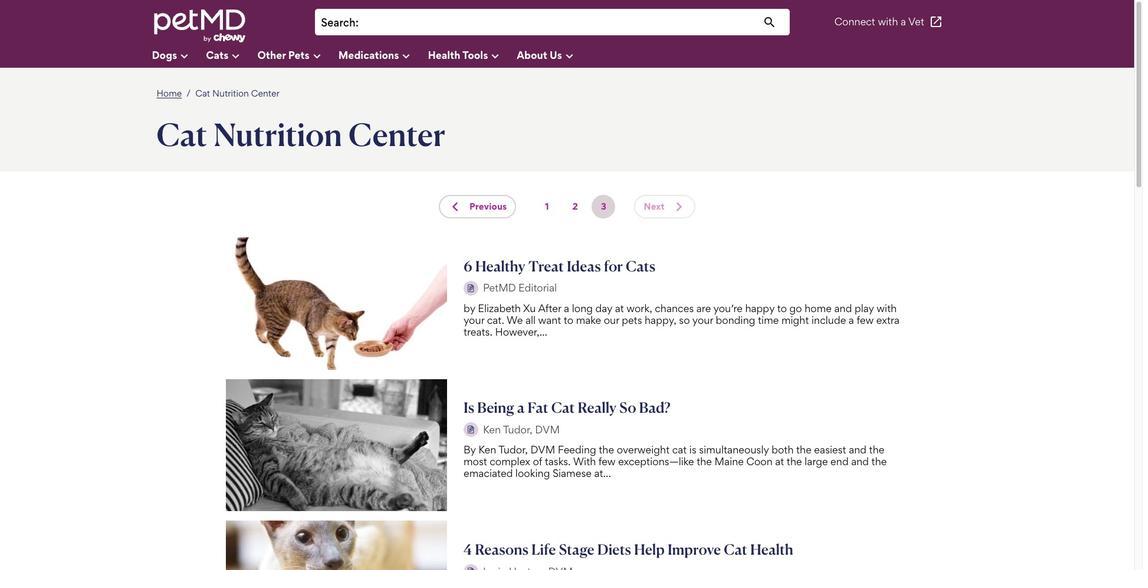 Task type: vqa. For each thing, say whether or not it's contained in the screenshot.
Diets at the bottom right of the page
yes



Task type: locate. For each thing, give the bounding box(es) containing it.
bad?
[[639, 400, 671, 417]]

ken right by
[[478, 444, 496, 457]]

connect
[[834, 16, 875, 28]]

1 vertical spatial ken
[[478, 444, 496, 457]]

cat
[[195, 88, 210, 99], [157, 115, 207, 154], [551, 400, 575, 417], [724, 542, 747, 559]]

ken
[[483, 424, 501, 436], [478, 444, 496, 457]]

the
[[599, 444, 614, 457], [796, 444, 812, 457], [869, 444, 885, 457], [787, 456, 802, 469], [872, 456, 887, 469]]

1 vertical spatial with
[[877, 302, 897, 315]]

0 vertical spatial with
[[878, 16, 898, 28]]

to left go
[[777, 302, 787, 315]]

0 vertical spatial few
[[857, 314, 874, 327]]

vet
[[908, 16, 924, 28]]

us
[[550, 49, 562, 61]]

cat right the fat
[[551, 400, 575, 417]]

cat right home
[[195, 88, 210, 99]]

easiest
[[814, 444, 846, 457]]

None text field
[[365, 15, 784, 31]]

and
[[834, 302, 852, 315], [849, 444, 867, 457], [851, 456, 869, 469]]

your left "cat."
[[464, 314, 484, 327]]

1 horizontal spatial your
[[692, 314, 713, 327]]

petmd
[[483, 282, 516, 294]]

0 horizontal spatial cats
[[206, 49, 229, 61]]

for
[[604, 258, 623, 275]]

tudor, down ken tudor, dvm
[[499, 444, 528, 457]]

to
[[777, 302, 787, 315], [564, 314, 573, 327]]

few inside by ken tudor, dvm feeding the overweight cat is simultaneously both the easiest and the most complex of tasks. with few exceptions—like the maine coon at the large end and the emaciated looking siamese at...
[[599, 456, 616, 469]]

1 vertical spatial tudor,
[[499, 444, 528, 457]]

other pets
[[257, 49, 309, 61]]

2 link
[[564, 195, 587, 219]]

cats inside cats "dropdown button"
[[206, 49, 229, 61]]

few right with
[[599, 456, 616, 469]]

large
[[805, 456, 828, 469]]

6 healthy treat ideas for cats
[[464, 258, 655, 275]]

previous
[[470, 201, 507, 212]]

1 vertical spatial center
[[349, 115, 446, 154]]

1 horizontal spatial health
[[750, 542, 793, 559]]

0 vertical spatial ken
[[483, 424, 501, 436]]

0 vertical spatial tudor,
[[503, 424, 532, 436]]

is being a fat cat really so bad?
[[464, 400, 671, 417]]

really
[[578, 400, 616, 417]]

tudor,
[[503, 424, 532, 436], [499, 444, 528, 457]]

go
[[790, 302, 802, 315]]

help
[[634, 542, 665, 559]]

being
[[477, 400, 514, 417]]

1 vertical spatial health
[[750, 542, 793, 559]]

play
[[855, 302, 874, 315]]

previous link
[[439, 195, 516, 219]]

0 vertical spatial health
[[428, 49, 460, 61]]

we
[[507, 314, 523, 327]]

dvm
[[535, 424, 560, 436], [531, 444, 555, 457]]

0 horizontal spatial your
[[464, 314, 484, 327]]

home
[[805, 302, 832, 315]]

the maine
[[697, 456, 744, 469]]

petmd home image
[[152, 8, 246, 44]]

few left extra
[[857, 314, 874, 327]]

diets
[[597, 542, 631, 559]]

ideas
[[567, 258, 601, 275]]

treat
[[528, 258, 564, 275]]

nutrition
[[212, 88, 249, 99], [214, 115, 342, 154]]

1 vertical spatial dvm
[[531, 444, 555, 457]]

cats right for
[[626, 258, 655, 275]]

cat right improve
[[724, 542, 747, 559]]

a left vet
[[901, 16, 906, 28]]

cats button
[[206, 44, 257, 68]]

dvm down the fat
[[535, 424, 560, 436]]

of
[[533, 456, 542, 469]]

cat nutrition center
[[195, 88, 279, 99], [157, 115, 446, 154]]

xu
[[523, 302, 536, 315]]

0 vertical spatial center
[[251, 88, 279, 99]]

to right want
[[564, 314, 573, 327]]

by
[[464, 444, 476, 457]]

health inside popup button
[[428, 49, 460, 61]]

0 horizontal spatial health
[[428, 49, 460, 61]]

your
[[464, 314, 484, 327], [692, 314, 713, 327]]

tools
[[462, 49, 488, 61]]

medications button
[[338, 44, 428, 68]]

0 vertical spatial cats
[[206, 49, 229, 61]]

1 horizontal spatial center
[[349, 115, 446, 154]]

is
[[464, 400, 474, 417]]

bonding
[[716, 314, 755, 327]]

1 vertical spatial cats
[[626, 258, 655, 275]]

life
[[531, 542, 556, 559]]

cats down the 'petmd home' image
[[206, 49, 229, 61]]

after
[[538, 302, 561, 315]]

tudor, down the fat
[[503, 424, 532, 436]]

cats
[[206, 49, 229, 61], [626, 258, 655, 275]]

complex
[[490, 456, 530, 469]]

might
[[782, 314, 809, 327]]

with left vet
[[878, 16, 898, 28]]

cat down the home link
[[157, 115, 207, 154]]

0 horizontal spatial few
[[599, 456, 616, 469]]

looking siamese at...
[[515, 468, 611, 480]]

a
[[901, 16, 906, 28], [564, 302, 569, 315], [849, 314, 854, 327], [517, 400, 525, 417]]

with right the play
[[877, 302, 897, 315]]

few inside 'by elizabeth xu after a long day at work, chances are you're happy to go home and play with your cat. we all want to make our pets happy, so your bonding time might include a few extra treats. however,...'
[[857, 314, 874, 327]]

search
[[321, 16, 356, 29]]

fat
[[528, 400, 548, 417]]

overweight
[[617, 444, 670, 457]]

tudor, inside by ken tudor, dvm feeding the overweight cat is simultaneously both the easiest and the most complex of tasks. with few exceptions—like the maine coon at the large end and the emaciated looking siamese at...
[[499, 444, 528, 457]]

coon at
[[746, 456, 784, 469]]

2
[[573, 201, 578, 212]]

0 horizontal spatial center
[[251, 88, 279, 99]]

a inside button
[[901, 16, 906, 28]]

1 horizontal spatial cats
[[626, 258, 655, 275]]

dvm down ken tudor, dvm
[[531, 444, 555, 457]]

center
[[251, 88, 279, 99], [349, 115, 446, 154]]

about
[[517, 49, 547, 61]]

ken right by icon
[[483, 424, 501, 436]]

1 horizontal spatial few
[[857, 314, 874, 327]]

your right so
[[692, 314, 713, 327]]

a left the play
[[849, 314, 854, 327]]

few
[[857, 314, 874, 327], [599, 456, 616, 469]]

happy,
[[645, 314, 677, 327]]

by ken tudor, dvm feeding the overweight cat is simultaneously both the easiest and the most complex of tasks. with few exceptions—like the maine coon at the large end and the emaciated looking siamese at...
[[464, 444, 887, 480]]

dogs
[[152, 49, 177, 61]]

1 vertical spatial few
[[599, 456, 616, 469]]

health
[[428, 49, 460, 61], [750, 542, 793, 559]]



Task type: describe. For each thing, give the bounding box(es) containing it.
our
[[604, 314, 619, 327]]

ken tudor, dvm
[[483, 424, 560, 436]]

pets
[[622, 314, 642, 327]]

1 your from the left
[[464, 314, 484, 327]]

pets
[[288, 49, 309, 61]]

a left "long"
[[564, 302, 569, 315]]

by elizabeth xu after a long day at work, chances are you're happy to go home and play with your cat. we all want to make our pets happy, so your bonding time might include a few extra treats. however,...
[[464, 302, 900, 338]]

at
[[615, 302, 624, 315]]

health tools button
[[428, 44, 517, 68]]

connect with a vet
[[834, 16, 924, 28]]

other pets button
[[257, 44, 338, 68]]

1 horizontal spatial to
[[777, 302, 787, 315]]

4 reasons life stage diets help improve cat health
[[464, 542, 793, 559]]

a left the fat
[[517, 400, 525, 417]]

cat.
[[487, 314, 504, 327]]

extra
[[876, 314, 900, 327]]

however,...
[[495, 326, 547, 338]]

0 vertical spatial dvm
[[535, 424, 560, 436]]

with inside 'by elizabeth xu after a long day at work, chances are you're happy to go home and play with your cat. we all want to make our pets happy, so your bonding time might include a few extra treats. however,...'
[[877, 302, 897, 315]]

want
[[538, 314, 561, 327]]

day
[[595, 302, 612, 315]]

0 horizontal spatial to
[[564, 314, 573, 327]]

home link
[[157, 88, 182, 99]]

2 your from the left
[[692, 314, 713, 327]]

tasks.
[[545, 456, 571, 469]]

are
[[696, 302, 711, 315]]

with inside button
[[878, 16, 898, 28]]

about us button
[[517, 44, 591, 68]]

dogs button
[[152, 44, 206, 68]]

by image
[[464, 281, 478, 296]]

emaciated
[[464, 468, 513, 480]]

petmd editorial
[[483, 282, 557, 294]]

0 vertical spatial nutrition
[[212, 88, 249, 99]]

with
[[573, 456, 596, 469]]

editorial
[[519, 282, 557, 294]]

so
[[679, 314, 690, 327]]

dvm inside by ken tudor, dvm feeding the overweight cat is simultaneously both the easiest and the most complex of tasks. with few exceptions—like the maine coon at the large end and the emaciated looking siamese at...
[[531, 444, 555, 457]]

health tools
[[428, 49, 488, 61]]

search :
[[321, 16, 359, 29]]

4
[[464, 542, 472, 559]]

1 link
[[535, 195, 559, 219]]

medications
[[338, 49, 399, 61]]

feeding
[[558, 444, 596, 457]]

improve
[[668, 542, 721, 559]]

:
[[356, 16, 359, 29]]

1 vertical spatial cat nutrition center
[[157, 115, 446, 154]]

reasons
[[475, 542, 528, 559]]

ken inside by ken tudor, dvm feeding the overweight cat is simultaneously both the easiest and the most complex of tasks. with few exceptions—like the maine coon at the large end and the emaciated looking siamese at...
[[478, 444, 496, 457]]

exceptions—like
[[618, 456, 694, 469]]

1
[[545, 201, 549, 212]]

long
[[572, 302, 593, 315]]

4 reasons life stage diets help improve cat health link
[[221, 522, 913, 571]]

by image
[[464, 423, 478, 438]]

cat
[[672, 444, 687, 457]]

connect with a vet button
[[834, 8, 943, 36]]

about us
[[517, 49, 562, 61]]

0 vertical spatial cat nutrition center
[[195, 88, 279, 99]]

home
[[157, 88, 182, 99]]

all
[[526, 314, 536, 327]]

stage
[[559, 542, 594, 559]]

happy
[[745, 302, 775, 315]]

elizabeth
[[478, 302, 521, 315]]

you're
[[713, 302, 743, 315]]

healthy
[[475, 258, 525, 275]]

1 vertical spatial nutrition
[[214, 115, 342, 154]]

chances
[[655, 302, 694, 315]]

work,
[[627, 302, 652, 315]]

by
[[464, 302, 475, 315]]

include
[[812, 314, 846, 327]]

so
[[619, 400, 636, 417]]

treats.
[[464, 326, 493, 338]]

other
[[257, 49, 286, 61]]

is
[[689, 444, 697, 457]]

make
[[576, 314, 601, 327]]

simultaneously both
[[699, 444, 794, 457]]

and inside 'by elizabeth xu after a long day at work, chances are you're happy to go home and play with your cat. we all want to make our pets happy, so your bonding time might include a few extra treats. however,...'
[[834, 302, 852, 315]]

6
[[464, 258, 472, 275]]

time
[[758, 314, 779, 327]]

most
[[464, 456, 487, 469]]



